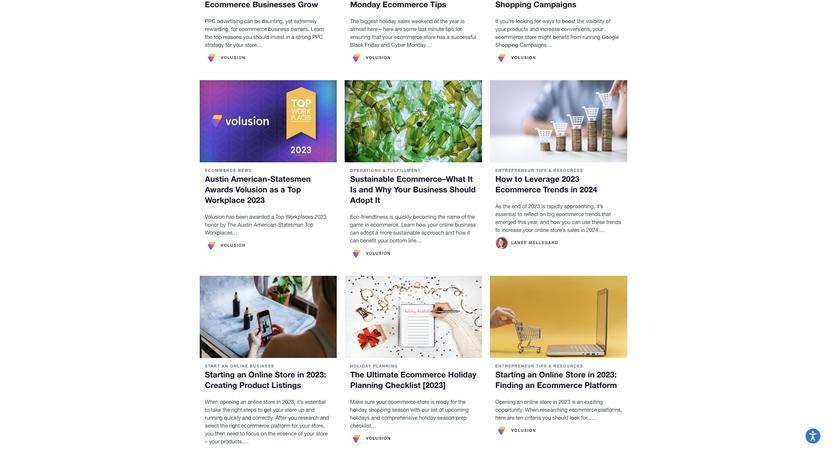 Task type: locate. For each thing, give the bounding box(es) containing it.
volusion link down the adopt
[[350, 247, 391, 261]]

are inside the biggest holiday sales weekend of the year is almost here—here are some last minute tips for ensuring that your ecommerce store has a successful black friday and cyber monday…
[[395, 26, 402, 32]]

entrepreneur inside entrepreneur tips & resources starting an online store in 2023: finding an ecommerce platform
[[496, 364, 535, 369]]

1 starting from the left
[[205, 370, 235, 380]]

volusion for starting an online store in 2023: finding an ecommerce platform
[[512, 429, 536, 433]]

2 2023: from the left
[[597, 370, 617, 380]]

2 store from the left
[[566, 370, 586, 380]]

1 horizontal spatial should
[[553, 415, 569, 421]]

of right the essence at the bottom of page
[[298, 431, 303, 437]]

0 horizontal spatial are
[[395, 26, 402, 32]]

1 vertical spatial are
[[508, 415, 515, 421]]

and inside the biggest holiday sales weekend of the year is almost here—here are some last minute tips for ensuring that your ecommerce store has a successful black friday and cyber monday…
[[381, 42, 390, 48]]

store up researching
[[540, 399, 552, 405]]

store down store,
[[316, 431, 328, 437]]

make sure your ecommerce store is ready for the holiday shopping season with our list of upcoming holidays and comprehensive holiday season prep checklist…
[[350, 399, 469, 429]]

0 vertical spatial essential
[[496, 211, 517, 217]]

1 horizontal spatial it
[[468, 174, 473, 184]]

0 horizontal spatial business
[[268, 26, 289, 32]]

1 vertical spatial on
[[261, 431, 267, 437]]

almost
[[350, 26, 366, 32]]

quickly up "need"
[[224, 415, 241, 421]]

1 horizontal spatial it's
[[597, 203, 604, 209]]

sales inside as the end of 2023 is rapidly approaching, it's essential to reflect on big ecommerce trends that emerged this year, and how you can use these trends to increase your online store's sales in 2024.…
[[568, 227, 580, 233]]

platform
[[271, 423, 291, 429]]

1 vertical spatial essential
[[305, 399, 326, 405]]

in up platform
[[588, 370, 595, 380]]

get
[[264, 407, 272, 413]]

it's up these
[[597, 203, 604, 209]]

in inside the opening an online store in 2023 is an exciting opportunity. when researching ecommerce platforms, here are ten criteria you should look for...…
[[553, 399, 558, 405]]

you inside as the end of 2023 is rapidly approaching, it's essential to reflect on big ecommerce trends that emerged this year, and how you can use these trends to increase your online store's sales in 2024.…
[[562, 219, 571, 225]]

an inside the when opening an online store in 2023, it's essential to take the right steps to get your store up and running quickly and correctly. after you research and select the right ecommerce platform for your store, you then need to focus on the essence of your store – your products.…
[[241, 399, 246, 405]]

american- inside "ecommerce news austin american-statesmen awards volusion as a top workplace 2023"
[[231, 174, 270, 184]]

as
[[270, 185, 279, 194]]

2023: for starting an online store in 2023: creating product listings
[[306, 370, 326, 380]]

1 horizontal spatial business
[[413, 185, 448, 194]]

0 vertical spatial sales
[[398, 18, 410, 24]]

starting an online store in 2023: creating product listings image
[[200, 276, 337, 359]]

0 horizontal spatial sales
[[398, 18, 410, 24]]

volusion link down the strategy
[[205, 51, 246, 65]]

sales
[[398, 18, 410, 24], [568, 227, 580, 233]]

and
[[530, 26, 539, 32], [381, 42, 390, 48], [359, 185, 373, 194], [540, 219, 549, 225], [446, 230, 455, 236], [306, 407, 315, 413], [242, 415, 251, 421], [320, 415, 329, 421], [371, 415, 380, 421]]

research
[[299, 415, 319, 421]]

tips for online
[[536, 364, 547, 369]]

online for creating
[[249, 370, 273, 380]]

1 vertical spatial when
[[525, 407, 539, 413]]

0 horizontal spatial holiday
[[350, 364, 372, 369]]

ecommerce up with
[[388, 399, 416, 405]]

and inside operations & fulfillment sustainable ecommerce–what it is and why your business should adopt it
[[359, 185, 373, 194]]

1 vertical spatial entrepreneur
[[496, 364, 535, 369]]

on right focus
[[261, 431, 267, 437]]

&
[[383, 168, 386, 173], [549, 168, 552, 173], [549, 364, 552, 369]]

your inside make sure your ecommerce store is ready for the holiday shopping season with our list of upcoming holidays and comprehensive holiday season prep checklist…
[[376, 399, 387, 405]]

products
[[508, 26, 529, 32]]

ecommerce up end
[[496, 185, 541, 194]]

the inside if you're looking for ways to boost the visibility of your products and increase conversions, your ecommerce store might benefit from running google shopping campaigns…
[[577, 18, 585, 24]]

are inside the opening an online store in 2023 is an exciting opportunity. when researching ecommerce platforms, here are ten criteria you should look for...…
[[508, 415, 515, 421]]

2 vertical spatial top
[[305, 222, 314, 228]]

1 horizontal spatial store
[[566, 370, 586, 380]]

to inside if you're looking for ways to boost the visibility of your products and increase conversions, your ecommerce store might benefit from running google shopping campaigns…
[[556, 18, 561, 24]]

business inside ppc advertising can be daunting, yet extremely rewarding, for ecommerce business owners. learn the top reasons you should invest in a strong ppc strategy for your store…
[[268, 26, 289, 32]]

1 vertical spatial trends
[[607, 219, 622, 225]]

volusion link down workplaces.…
[[205, 239, 246, 253]]

volusion link for ppc advertising can be daunting, yet extremely rewarding, for ecommerce business owners. learn the top reasons you should invest in a strong ppc strategy for your store…
[[205, 51, 246, 65]]

adopt
[[360, 230, 374, 236]]

0 vertical spatial planning
[[373, 364, 398, 369]]

1 horizontal spatial season
[[438, 415, 455, 421]]

0 vertical spatial holiday
[[380, 18, 397, 24]]

researching
[[541, 407, 568, 413]]

reflect
[[524, 211, 539, 217]]

1 vertical spatial season
[[438, 415, 455, 421]]

0 vertical spatial trends
[[586, 211, 601, 217]]

how up store's
[[551, 219, 561, 225]]

0 horizontal spatial 2023:
[[306, 370, 326, 380]]

0 vertical spatial increase
[[541, 26, 560, 32]]

a right awarded
[[271, 214, 274, 220]]

1 horizontal spatial holiday
[[380, 18, 397, 24]]

the
[[441, 18, 448, 24], [577, 18, 585, 24], [205, 34, 212, 40], [503, 203, 511, 209], [438, 214, 446, 220], [468, 214, 475, 220], [459, 399, 466, 405], [223, 407, 230, 413], [220, 423, 228, 429], [268, 431, 276, 437]]

1 vertical spatial increase
[[502, 227, 522, 233]]

0 horizontal spatial austin
[[205, 174, 229, 184]]

2023 inside the opening an online store in 2023 is an exciting opportunity. when researching ecommerce platforms, here are ten criteria you should look for...…
[[559, 399, 571, 405]]

starting
[[205, 370, 235, 380], [496, 370, 526, 380]]

business
[[413, 185, 448, 194], [250, 364, 274, 369]]

0 horizontal spatial learn
[[311, 26, 324, 32]]

rewarding,
[[205, 26, 230, 32]]

volusion link down ten
[[496, 425, 536, 438]]

your down reasons at the left top of page
[[233, 42, 244, 48]]

you up store's
[[562, 219, 571, 225]]

list
[[431, 407, 438, 413]]

volusion down campaigns…
[[512, 55, 536, 60]]

might
[[538, 34, 552, 40]]

of right name
[[462, 214, 466, 220]]

starting up the finding on the right of page
[[496, 370, 526, 380]]

planning up the ultimate
[[373, 364, 398, 369]]

you up store…
[[243, 34, 252, 40]]

store inside entrepreneur tips & resources starting an online store in 2023: finding an ecommerce platform
[[566, 370, 586, 380]]

and down the looking
[[530, 26, 539, 32]]

in
[[286, 34, 290, 40], [571, 185, 578, 194], [365, 222, 369, 228], [581, 227, 585, 233], [298, 370, 304, 380], [588, 370, 595, 380], [277, 399, 281, 405], [553, 399, 558, 405]]

0 vertical spatial benefit
[[553, 34, 569, 40]]

running inside the when opening an online store in 2023, it's essential to take the right steps to get your store up and running quickly and correctly. after you research and select the right ecommerce platform for your store, you then need to focus on the essence of your store – your products.…
[[205, 415, 223, 421]]

finding
[[496, 381, 524, 390]]

a
[[292, 34, 295, 40], [447, 34, 450, 40], [281, 185, 285, 194], [271, 214, 274, 220], [376, 230, 379, 236]]

to right "need"
[[240, 431, 245, 437]]

resources for store
[[554, 364, 584, 369]]

& inside entrepreneur tips & resources how to leverage 2023 ecommerce trends in 2024
[[549, 168, 552, 173]]

volusion down reasons at the left top of page
[[221, 55, 246, 60]]

ecommerce inside as the end of 2023 is rapidly approaching, it's essential to reflect on big ecommerce trends that emerged this year, and how you can use these trends to increase your online store's sales in 2024.…
[[556, 211, 584, 217]]

volusion down more
[[366, 251, 391, 256]]

it up should at top right
[[468, 174, 473, 184]]

1 vertical spatial austin
[[238, 222, 253, 228]]

1 horizontal spatial business
[[455, 222, 476, 228]]

when
[[205, 399, 219, 405], [525, 407, 539, 413]]

1 2023: from the left
[[306, 370, 326, 380]]

2024.…
[[587, 227, 605, 233]]

volusion link for the biggest holiday sales weekend of the year is almost here—here are some last minute tips for ensuring that your ecommerce store has a successful black friday and cyber monday…
[[350, 51, 391, 65]]

that inside the biggest holiday sales weekend of the year is almost here—here are some last minute tips for ensuring that your ecommerce store has a successful black friday and cyber monday…
[[372, 34, 381, 40]]

ppc advertising can be daunting, yet extremely rewarding, for ecommerce business owners. learn the top reasons you should invest in a strong ppc strategy for your store… link
[[205, 0, 332, 49]]

online
[[440, 222, 454, 228], [535, 227, 549, 233], [248, 399, 262, 405], [525, 399, 539, 405]]

0 horizontal spatial should
[[253, 34, 269, 40]]

volusion down ten
[[512, 429, 536, 433]]

ecommerce news austin american-statesmen awards volusion as a top workplace 2023
[[205, 168, 311, 205]]

of
[[434, 18, 439, 24], [606, 18, 611, 24], [523, 203, 527, 209], [462, 214, 466, 220], [439, 407, 444, 413], [298, 431, 303, 437]]

1 horizontal spatial austin
[[238, 222, 253, 228]]

0 horizontal spatial it
[[375, 196, 380, 205]]

0 vertical spatial business
[[413, 185, 448, 194]]

0 vertical spatial the
[[350, 18, 359, 24]]

the up the almost
[[350, 18, 359, 24]]

0 horizontal spatial increase
[[502, 227, 522, 233]]

1 vertical spatial planning
[[350, 381, 383, 390]]

listings
[[272, 381, 301, 390]]

of inside as the end of 2023 is rapidly approaching, it's essential to reflect on big ecommerce trends that emerged this year, and how you can use these trends to increase your online store's sales in 2024.…
[[523, 203, 527, 209]]

your inside as the end of 2023 is rapidly approaching, it's essential to reflect on big ecommerce trends that emerged this year, and how you can use these trends to increase your online store's sales in 2024.…
[[523, 227, 534, 233]]

of right the list on the bottom of the page
[[439, 407, 444, 413]]

entrepreneur for starting
[[496, 364, 535, 369]]

tips for leverage
[[536, 168, 547, 173]]

ecommerce inside entrepreneur tips & resources starting an online store in 2023: finding an ecommerce platform
[[537, 381, 583, 390]]

by
[[220, 222, 226, 228]]

the inside volusion has been awarded a top workplaces 2023 honor by the austin american-statesman top workplaces.…
[[227, 222, 236, 228]]

awards
[[205, 185, 233, 194]]

2023:
[[306, 370, 326, 380], [597, 370, 617, 380]]

1 horizontal spatial starting
[[496, 370, 526, 380]]

0 horizontal spatial when
[[205, 399, 219, 405]]

season
[[392, 407, 409, 413], [438, 415, 455, 421]]

2024
[[580, 185, 598, 194]]

1 vertical spatial american-
[[254, 222, 278, 228]]

1 horizontal spatial top
[[288, 185, 301, 194]]

year
[[449, 18, 460, 24]]

a left strong
[[292, 34, 295, 40]]

season down upcoming
[[438, 415, 455, 421]]

right
[[232, 407, 242, 413], [229, 423, 240, 429]]

essential up emerged
[[496, 211, 517, 217]]

volusion for ppc advertising can be daunting, yet extremely rewarding, for ecommerce business owners. learn the top reasons you should invest in a strong ppc strategy for your store…
[[221, 55, 246, 60]]

ecommerce
[[205, 168, 236, 173], [496, 185, 541, 194], [401, 370, 446, 380], [537, 381, 583, 390]]

has left been
[[226, 214, 235, 220]]

1 horizontal spatial ppc
[[312, 34, 323, 40]]

resources inside entrepreneur tips & resources how to leverage 2023 ecommerce trends in 2024
[[554, 168, 584, 173]]

store inside start an online business starting an online store in 2023: creating product listings
[[275, 370, 295, 380]]

your down store,
[[304, 431, 315, 437]]

it's inside the when opening an online store in 2023, it's essential to take the right steps to get your store up and running quickly and correctly. after you research and select the right ecommerce platform for your store, you then need to focus on the essence of your store – your products.…
[[297, 399, 304, 405]]

1 horizontal spatial increase
[[541, 26, 560, 32]]

your
[[496, 26, 506, 32], [593, 26, 604, 32], [383, 34, 393, 40], [233, 42, 244, 48], [428, 222, 438, 228], [523, 227, 534, 233], [378, 238, 388, 244], [376, 399, 387, 405], [273, 407, 284, 413], [300, 423, 310, 429], [304, 431, 315, 437], [209, 439, 220, 445]]

1 vertical spatial quickly
[[224, 415, 241, 421]]

the inside make sure your ecommerce store is ready for the holiday shopping season with our list of upcoming holidays and comprehensive holiday season prep checklist…
[[459, 399, 466, 405]]

can inside ppc advertising can be daunting, yet extremely rewarding, for ecommerce business owners. learn the top reasons you should invest in a strong ppc strategy for your store…
[[244, 18, 253, 24]]

0 vertical spatial learn
[[311, 26, 324, 32]]

1 vertical spatial ppc
[[312, 34, 323, 40]]

0 vertical spatial are
[[395, 26, 402, 32]]

0 horizontal spatial running
[[205, 415, 223, 421]]

resources
[[554, 168, 584, 173], [554, 364, 584, 369]]

shopping
[[496, 42, 519, 48]]

monday…
[[407, 42, 432, 48]]

your down if
[[496, 26, 506, 32]]

1 horizontal spatial running
[[583, 34, 601, 40]]

& inside entrepreneur tips & resources starting an online store in 2023: finding an ecommerce platform
[[549, 364, 552, 369]]

how left it
[[456, 230, 466, 236]]

campaigns…
[[520, 42, 552, 48]]

2 resources from the top
[[554, 364, 584, 369]]

it's inside as the end of 2023 is rapidly approaching, it's essential to reflect on big ecommerce trends that emerged this year, and how you can use these trends to increase your online store's sales in 2024.…
[[597, 203, 604, 209]]

from
[[571, 34, 582, 40]]

in up the adopt
[[365, 222, 369, 228]]

can inside as the end of 2023 is rapidly approaching, it's essential to reflect on big ecommerce trends that emerged this year, and how you can use these trends to increase your online store's sales in 2024.…
[[572, 219, 581, 225]]

1 tips from the top
[[536, 168, 547, 173]]

online up criteria
[[525, 399, 539, 405]]

2 entrepreneur from the top
[[496, 364, 535, 369]]

to left get
[[258, 407, 263, 413]]

trends right these
[[607, 219, 622, 225]]

1 vertical spatial the
[[227, 222, 236, 228]]

increase down emerged
[[502, 227, 522, 233]]

planning up sure
[[350, 381, 383, 390]]

volusion has been awarded a top workplaces 2023 honor by the austin american-statesman top workplaces.…
[[205, 214, 327, 236]]

opening an online store in 2023 is an exciting opportunity. when researching ecommerce platforms, here are ten criteria you should look for...…
[[496, 399, 623, 421]]

1 horizontal spatial benefit
[[553, 34, 569, 40]]

ecommerce inside 'holiday planning the ultimate ecommerce holiday planning checklist [2023]'
[[401, 370, 446, 380]]

on left big at the right
[[540, 211, 546, 217]]

0 vertical spatial when
[[205, 399, 219, 405]]

austin up the awards
[[205, 174, 229, 184]]

1 vertical spatial top
[[276, 214, 284, 220]]

american-
[[231, 174, 270, 184], [254, 222, 278, 228]]

quickly inside the when opening an online store in 2023, it's essential to take the right steps to get your store up and running quickly and correctly. after you research and select the right ecommerce platform for your store, you then need to focus on the essence of your store – your products.…
[[224, 415, 241, 421]]

0 vertical spatial holiday
[[350, 364, 372, 369]]

daunting,
[[262, 18, 284, 24]]

0 horizontal spatial store
[[275, 370, 295, 380]]

0 vertical spatial quickly
[[395, 214, 412, 220]]

you down researching
[[543, 415, 551, 421]]

2023 up trends
[[562, 174, 580, 184]]

online inside eco-friendliness is quickly becoming the name of the game in ecommerce. learn how your online business can adopt a more sustainable approach and how it can benefit your bottom line…
[[440, 222, 454, 228]]

in inside entrepreneur tips & resources starting an online store in 2023: finding an ecommerce platform
[[588, 370, 595, 380]]

weekend
[[412, 18, 433, 24]]

learn inside ppc advertising can be daunting, yet extremely rewarding, for ecommerce business owners. learn the top reasons you should invest in a strong ppc strategy for your store…
[[311, 26, 324, 32]]

1 horizontal spatial holiday
[[448, 370, 477, 380]]

for up reasons at the left top of page
[[231, 26, 238, 32]]

take
[[211, 407, 221, 413]]

volusion link down friday
[[350, 51, 391, 65]]

the biggest holiday sales weekend of the year is almost here—here are some last minute tips for ensuring that your ecommerce store has a successful black friday and cyber monday… link
[[350, 0, 477, 49]]

learn up sustainable
[[402, 222, 415, 228]]

ecommerce up for...…
[[569, 407, 597, 413]]

quickly up sustainable
[[395, 214, 412, 220]]

entrepreneur inside entrepreneur tips & resources how to leverage 2023 ecommerce trends in 2024
[[496, 168, 535, 173]]

2023 up reflect
[[529, 203, 540, 209]]

1 horizontal spatial that
[[602, 211, 611, 217]]

1 horizontal spatial learn
[[402, 222, 415, 228]]

that down here—here at left
[[372, 34, 381, 40]]

a left more
[[376, 230, 379, 236]]

the inside ppc advertising can be daunting, yet extremely rewarding, for ecommerce business owners. learn the top reasons you should invest in a strong ppc strategy for your store…
[[205, 34, 212, 40]]

resources inside entrepreneur tips & resources starting an online store in 2023: finding an ecommerce platform
[[554, 364, 584, 369]]

2 horizontal spatial how
[[551, 219, 561, 225]]

1 horizontal spatial how
[[456, 230, 466, 236]]

1 vertical spatial should
[[553, 415, 569, 421]]

0 vertical spatial tips
[[536, 168, 547, 173]]

the left the ultimate
[[350, 370, 364, 380]]

more
[[380, 230, 392, 236]]

store
[[424, 34, 436, 40], [525, 34, 537, 40], [263, 399, 275, 405], [418, 399, 430, 405], [540, 399, 552, 405], [285, 407, 297, 413], [316, 431, 328, 437]]

in inside as the end of 2023 is rapidly approaching, it's essential to reflect on big ecommerce trends that emerged this year, and how you can use these trends to increase your online store's sales in 2024.…
[[581, 227, 585, 233]]

1 horizontal spatial when
[[525, 407, 539, 413]]

online inside entrepreneur tips & resources starting an online store in 2023: finding an ecommerce platform
[[539, 370, 564, 380]]

2023 up researching
[[559, 399, 571, 405]]

online
[[230, 364, 248, 369], [249, 370, 273, 380], [539, 370, 564, 380]]

on inside as the end of 2023 is rapidly approaching, it's essential to reflect on big ecommerce trends that emerged this year, and how you can use these trends to increase your online store's sales in 2024.…
[[540, 211, 546, 217]]

on inside the when opening an online store in 2023, it's essential to take the right steps to get your store up and running quickly and correctly. after you research and select the right ecommerce platform for your store, you then need to focus on the essence of your store – your products.…
[[261, 431, 267, 437]]

volusion for the ultimate ecommerce holiday planning checklist [2023]
[[366, 436, 391, 441]]

it
[[468, 174, 473, 184], [375, 196, 380, 205]]

and down big at the right
[[540, 219, 549, 225]]

business up it
[[455, 222, 476, 228]]

your
[[394, 185, 411, 194]]

learn for owners.
[[311, 26, 324, 32]]

2023 inside as the end of 2023 is rapidly approaching, it's essential to reflect on big ecommerce trends that emerged this year, and how you can use these trends to increase your online store's sales in 2024.…
[[529, 203, 540, 209]]

1 vertical spatial running
[[205, 415, 223, 421]]

store
[[275, 370, 295, 380], [566, 370, 586, 380]]

here
[[496, 415, 506, 421]]

2023: inside entrepreneur tips & resources starting an online store in 2023: finding an ecommerce platform
[[597, 370, 617, 380]]

ecommerce inside ppc advertising can be daunting, yet extremely rewarding, for ecommerce business owners. learn the top reasons you should invest in a strong ppc strategy for your store…
[[239, 26, 267, 32]]

ecommerce down be
[[239, 26, 267, 32]]

0 horizontal spatial has
[[226, 214, 235, 220]]

if you're looking for ways to boost the visibility of your products and increase conversions, your ecommerce store might benefit from running google shopping campaigns… link
[[496, 0, 623, 49]]

looking
[[516, 18, 533, 24]]

to right ways
[[556, 18, 561, 24]]

been
[[236, 214, 248, 220]]

holiday up here—here at left
[[380, 18, 397, 24]]

is up ecommerce.
[[390, 214, 394, 220]]

the up upcoming
[[459, 399, 466, 405]]

online inside as the end of 2023 is rapidly approaching, it's essential to reflect on big ecommerce trends that emerged this year, and how you can use these trends to increase your online store's sales in 2024.…
[[535, 227, 549, 233]]

1 store from the left
[[275, 370, 295, 380]]

1 horizontal spatial 2023:
[[597, 370, 617, 380]]

as
[[496, 203, 502, 209]]

advertising
[[217, 18, 243, 24]]

1 vertical spatial it's
[[297, 399, 304, 405]]

0 vertical spatial american-
[[231, 174, 270, 184]]

store down minute
[[424, 34, 436, 40]]

2 starting from the left
[[496, 370, 526, 380]]

sales right store's
[[568, 227, 580, 233]]

0 horizontal spatial how
[[416, 222, 426, 228]]

in left 2024
[[571, 185, 578, 194]]

how to leverage 2023 ecommerce trends in 2024 image
[[490, 80, 628, 163]]

line…
[[408, 238, 422, 244]]

sales inside the biggest holiday sales weekend of the year is almost here—here are some last minute tips for ensuring that your ecommerce store has a successful black friday and cyber monday…
[[398, 18, 410, 24]]

upcoming
[[445, 407, 469, 413]]

if
[[496, 18, 499, 24]]

the inside the biggest holiday sales weekend of the year is almost here—here are some last minute tips for ensuring that your ecommerce store has a successful black friday and cyber monday…
[[350, 18, 359, 24]]

are left some
[[395, 26, 402, 32]]

0 vertical spatial should
[[253, 34, 269, 40]]

prep
[[456, 415, 467, 421]]

1 vertical spatial that
[[602, 211, 611, 217]]

business inside start an online business starting an online store in 2023: creating product listings
[[250, 364, 274, 369]]

product
[[240, 381, 269, 390]]

these
[[592, 219, 605, 225]]

store for listings
[[275, 370, 295, 380]]

in inside the when opening an online store in 2023, it's essential to take the right steps to get your store up and running quickly and correctly. after you research and select the right ecommerce platform for your store, you then need to focus on the essence of your store – your products.…
[[277, 399, 281, 405]]

1 vertical spatial business
[[250, 364, 274, 369]]

benefit down the adopt
[[360, 238, 377, 244]]

1 vertical spatial sales
[[568, 227, 580, 233]]

and inside make sure your ecommerce store is ready for the holiday shopping season with our list of upcoming holidays and comprehensive holiday season prep checklist…
[[371, 415, 380, 421]]

your down here—here at left
[[383, 34, 393, 40]]

1 vertical spatial has
[[226, 214, 235, 220]]

of right visibility
[[606, 18, 611, 24]]

for right tips
[[456, 26, 462, 32]]

1 vertical spatial business
[[455, 222, 476, 228]]

0 horizontal spatial it's
[[297, 399, 304, 405]]

1 horizontal spatial has
[[437, 34, 446, 40]]

1 entrepreneur from the top
[[496, 168, 535, 173]]

1 vertical spatial holiday
[[350, 407, 367, 413]]

are
[[395, 26, 402, 32], [508, 415, 515, 421]]

2023 right the workplaces
[[315, 214, 327, 220]]

ecommerce up shopping
[[496, 34, 524, 40]]

online up steps
[[248, 399, 262, 405]]

statesmen
[[270, 174, 311, 184]]

0 vertical spatial season
[[392, 407, 409, 413]]

a inside volusion has been awarded a top workplaces 2023 honor by the austin american-statesman top workplaces.…
[[271, 214, 274, 220]]

steps
[[244, 407, 257, 413]]

business down ecommerce–what
[[413, 185, 448, 194]]

2023 inside volusion has been awarded a top workplaces 2023 honor by the austin american-statesman top workplaces.…
[[315, 214, 327, 220]]

1 resources from the top
[[554, 168, 584, 173]]

it's
[[597, 203, 604, 209], [297, 399, 304, 405]]

ecommerce up the opening an online store in 2023 is an exciting opportunity. when researching ecommerce platforms, here are ten criteria you should look for...…
[[537, 381, 583, 390]]

0 vertical spatial that
[[372, 34, 381, 40]]

for up the essence at the bottom of page
[[292, 423, 298, 429]]

ecommerce down some
[[395, 34, 422, 40]]

1 horizontal spatial trends
[[607, 219, 622, 225]]

a down tips
[[447, 34, 450, 40]]

volusion link for austin american-statesmen awards volusion as a top workplace 2023
[[205, 239, 246, 253]]

volusion inside volusion has been awarded a top workplaces 2023 honor by the austin american-statesman top workplaces.…
[[205, 214, 225, 220]]

2 horizontal spatial online
[[539, 370, 564, 380]]

top down the workplaces
[[305, 222, 314, 228]]

and down name
[[446, 230, 455, 236]]

0 horizontal spatial trends
[[586, 211, 601, 217]]

learn inside eco-friendliness is quickly becoming the name of the game in ecommerce. learn how your online business can adopt a more sustainable approach and how it can benefit your bottom line…
[[402, 222, 415, 228]]

holiday down our
[[419, 415, 436, 421]]

benefit inside if you're looking for ways to boost the visibility of your products and increase conversions, your ecommerce store might benefit from running google shopping campaigns…
[[553, 34, 569, 40]]

of inside the when opening an online store in 2023, it's essential to take the right steps to get your store up and running quickly and correctly. after you research and select the right ecommerce platform for your store, you then need to focus on the essence of your store – your products.…
[[298, 431, 303, 437]]

ultimate
[[367, 370, 399, 380]]

it's up the up
[[297, 399, 304, 405]]

for inside the when opening an online store in 2023, it's essential to take the right steps to get your store up and running quickly and correctly. after you research and select the right ecommerce platform for your store, you then need to focus on the essence of your store – your products.…
[[292, 423, 298, 429]]

1 horizontal spatial on
[[540, 211, 546, 217]]

0 horizontal spatial that
[[372, 34, 381, 40]]

0 horizontal spatial online
[[230, 364, 248, 369]]

1 vertical spatial tips
[[536, 364, 547, 369]]

volusion for if you're looking for ways to boost the visibility of your products and increase conversions, your ecommerce store might benefit from running google shopping campaigns…
[[512, 55, 536, 60]]

when up criteria
[[525, 407, 539, 413]]

volusion link down shopping
[[496, 51, 536, 65]]

a right as
[[281, 185, 285, 194]]

you inside the opening an online store in 2023 is an exciting opportunity. when researching ecommerce platforms, here are ten criteria you should look for...…
[[543, 415, 551, 421]]

season up comprehensive
[[392, 407, 409, 413]]

0 vertical spatial business
[[268, 26, 289, 32]]

0 vertical spatial on
[[540, 211, 546, 217]]

and inside if you're looking for ways to boost the visibility of your products and increase conversions, your ecommerce store might benefit from running google shopping campaigns…
[[530, 26, 539, 32]]

open accessibe: accessibility options, statement and help image
[[810, 432, 817, 441]]

has
[[437, 34, 446, 40], [226, 214, 235, 220]]

has inside the biggest holiday sales weekend of the year is almost here—here are some last minute tips for ensuring that your ecommerce store has a successful black friday and cyber monday…
[[437, 34, 446, 40]]

2 tips from the top
[[536, 364, 547, 369]]

is
[[461, 18, 465, 24], [542, 203, 546, 209], [390, 214, 394, 220], [431, 399, 435, 405], [572, 399, 576, 405]]

american- inside volusion has been awarded a top workplaces 2023 honor by the austin american-statesman top workplaces.…
[[254, 222, 278, 228]]

1 vertical spatial it
[[375, 196, 380, 205]]

1 vertical spatial benefit
[[360, 238, 377, 244]]

the right as
[[503, 203, 511, 209]]

reasons
[[223, 34, 242, 40]]

use
[[582, 219, 591, 225]]

is right year
[[461, 18, 465, 24]]

2023 up awarded
[[247, 196, 265, 205]]

ten
[[516, 415, 524, 421]]



Task type: vqa. For each thing, say whether or not it's contained in the screenshot.
place.
no



Task type: describe. For each thing, give the bounding box(es) containing it.
store inside make sure your ecommerce store is ready for the holiday shopping season with our list of upcoming holidays and comprehensive holiday season prep checklist…
[[418, 399, 430, 405]]

in inside ppc advertising can be daunting, yet extremely rewarding, for ecommerce business owners. learn the top reasons you should invest in a strong ppc strategy for your store…
[[286, 34, 290, 40]]

quickly inside eco-friendliness is quickly becoming the name of the game in ecommerce. learn how your online business can adopt a more sustainable approach and how it can benefit your bottom line…
[[395, 214, 412, 220]]

the left name
[[438, 214, 446, 220]]

statesman
[[278, 222, 304, 228]]

emerged
[[496, 219, 517, 225]]

ways
[[543, 18, 555, 24]]

opportunity.
[[496, 407, 524, 413]]

volusion link for sustainable ecommerce–what it is and why your business should adopt it
[[350, 247, 391, 261]]

starting for creating
[[205, 370, 235, 380]]

1 vertical spatial right
[[229, 423, 240, 429]]

entrepreneur tips & resources how to leverage 2023 ecommerce trends in 2024
[[496, 168, 598, 194]]

benefit inside eco-friendliness is quickly becoming the name of the game in ecommerce. learn how your online business can adopt a more sustainable approach and how it can benefit your bottom line…
[[360, 238, 377, 244]]

boost
[[562, 18, 576, 24]]

store for ecommerce
[[566, 370, 586, 380]]

2023: for starting an online store in 2023: finding an ecommerce platform
[[597, 370, 617, 380]]

volusion link for the ultimate ecommerce holiday planning checklist [2023]
[[350, 433, 391, 446]]

the inside as the end of 2023 is rapidly approaching, it's essential to reflect on big ecommerce trends that emerged this year, and how you can use these trends to increase your online store's sales in 2024.…
[[503, 203, 511, 209]]

should inside ppc advertising can be daunting, yet extremely rewarding, for ecommerce business owners. learn the top reasons you should invest in a strong ppc strategy for your store…
[[253, 34, 269, 40]]

0 vertical spatial it
[[468, 174, 473, 184]]

and inside eco-friendliness is quickly becoming the name of the game in ecommerce. learn how your online business can adopt a more sustainable approach and how it can benefit your bottom line…
[[446, 230, 455, 236]]

news
[[238, 168, 252, 173]]

[2023]
[[423, 381, 446, 390]]

–
[[205, 439, 208, 445]]

0 horizontal spatial holiday
[[350, 407, 367, 413]]

successful
[[451, 34, 477, 40]]

should inside the opening an online store in 2023 is an exciting opportunity. when researching ecommerce platforms, here are ten criteria you should look for...…
[[553, 415, 569, 421]]

holiday inside the biggest holiday sales weekend of the year is almost here—here are some last minute tips for ensuring that your ecommerce store has a successful black friday and cyber monday…
[[380, 18, 397, 24]]

with
[[411, 407, 420, 413]]

and up store,
[[320, 415, 329, 421]]

honor
[[205, 222, 219, 228]]

up
[[298, 407, 305, 413]]

store up get
[[263, 399, 275, 405]]

store's
[[551, 227, 566, 233]]

start an online business starting an online store in 2023: creating product listings
[[205, 364, 326, 390]]

online inside the when opening an online store in 2023, it's essential to take the right steps to get your store up and running quickly and correctly. after you research and select the right ecommerce platform for your store, you then need to focus on the essence of your store – your products.…
[[248, 399, 262, 405]]

for inside make sure your ecommerce store is ready for the holiday shopping season with our list of upcoming holidays and comprehensive holiday season prep checklist…
[[451, 399, 457, 405]]

your inside the biggest holiday sales weekend of the year is almost here—here are some last minute tips for ensuring that your ecommerce store has a successful black friday and cyber monday…
[[383, 34, 393, 40]]

increase inside if you're looking for ways to boost the visibility of your products and increase conversions, your ecommerce store might benefit from running google shopping campaigns…
[[541, 26, 560, 32]]

business inside operations & fulfillment sustainable ecommerce–what it is and why your business should adopt it
[[413, 185, 448, 194]]

your down research
[[300, 423, 310, 429]]

checklist
[[385, 381, 421, 390]]

store down 2023,
[[285, 407, 297, 413]]

that inside as the end of 2023 is rapidly approaching, it's essential to reflect on big ecommerce trends that emerged this year, and how you can use these trends to increase your online store's sales in 2024.…
[[602, 211, 611, 217]]

lanée
[[512, 241, 527, 245]]

of inside the biggest holiday sales weekend of the year is almost here—here are some last minute tips for ensuring that your ecommerce store has a successful black friday and cyber monday…
[[434, 18, 439, 24]]

holiday planning the ultimate ecommerce holiday planning checklist [2023]
[[350, 364, 477, 390]]

your up after
[[273, 407, 284, 413]]

make
[[350, 399, 363, 405]]

creating
[[205, 381, 237, 390]]

for inside the biggest holiday sales weekend of the year is almost here—here are some last minute tips for ensuring that your ecommerce store has a successful black friday and cyber monday…
[[456, 26, 462, 32]]

& for sustainable ecommerce–what it is and why your business should adopt it
[[549, 168, 552, 173]]

the biggest holiday sales weekend of the year is almost here—here are some last minute tips for ensuring that your ecommerce store has a successful black friday and cyber monday…
[[350, 18, 477, 48]]

of inside eco-friendliness is quickly becoming the name of the game in ecommerce. learn how your online business can adopt a more sustainable approach and how it can benefit your bottom line…
[[462, 214, 466, 220]]

your inside ppc advertising can be daunting, yet extremely rewarding, for ecommerce business owners. learn the top reasons you should invest in a strong ppc strategy for your store…
[[233, 42, 244, 48]]

your down visibility
[[593, 26, 604, 32]]

essential inside the when opening an online store in 2023, it's essential to take the right steps to get your store up and running quickly and correctly. after you research and select the right ecommerce platform for your store, you then need to focus on the essence of your store – your products.…
[[305, 399, 326, 405]]

holidays
[[350, 415, 370, 421]]

rapidly
[[547, 203, 563, 209]]

the inside the biggest holiday sales weekend of the year is almost here—here are some last minute tips for ensuring that your ecommerce store has a successful black friday and cyber monday…
[[441, 18, 448, 24]]

ecommerce inside make sure your ecommerce store is ready for the holiday shopping season with our list of upcoming holidays and comprehensive holiday season prep checklist…
[[388, 399, 416, 405]]

ecommerce.
[[371, 222, 400, 228]]

you inside ppc advertising can be daunting, yet extremely rewarding, for ecommerce business owners. learn the top reasons you should invest in a strong ppc strategy for your store…
[[243, 34, 252, 40]]

lanée mellegard
[[512, 241, 559, 245]]

here—here
[[368, 26, 394, 32]]

is inside eco-friendliness is quickly becoming the name of the game in ecommerce. learn how your online business can adopt a more sustainable approach and how it can benefit your bottom line…
[[390, 214, 394, 220]]

approach
[[422, 230, 444, 236]]

operations & fulfillment sustainable ecommerce–what it is and why your business should adopt it
[[350, 168, 476, 205]]

starting an online store in 2023: finding an ecommerce platform image
[[490, 276, 628, 359]]

volusion for the biggest holiday sales weekend of the year is almost here—here are some last minute tips for ensuring that your ecommerce store has a successful black friday and cyber monday…
[[366, 55, 391, 60]]

strong
[[296, 34, 311, 40]]

to left take at the left of page
[[205, 407, 210, 413]]

is
[[350, 185, 357, 194]]

workplaces.…
[[205, 230, 239, 236]]

why
[[375, 185, 392, 194]]

your right –
[[209, 439, 220, 445]]

checklist…
[[350, 423, 377, 429]]

if you're looking for ways to boost the visibility of your products and increase conversions, your ecommerce store might benefit from running google shopping campaigns…
[[496, 18, 619, 48]]

volusion for sustainable ecommerce–what it is and why your business should adopt it
[[366, 251, 391, 256]]

lanée mellegard link
[[496, 237, 559, 250]]

eco-friendliness is quickly becoming the name of the game in ecommerce. learn how your online business can adopt a more sustainable approach and how it can benefit your bottom line…
[[350, 214, 476, 244]]

for down reasons at the left top of page
[[226, 42, 232, 48]]

to up this
[[518, 211, 523, 217]]

ecommerce inside the when opening an online store in 2023, it's essential to take the right steps to get your store up and running quickly and correctly. after you research and select the right ecommerce platform for your store, you then need to focus on the essence of your store – your products.…
[[241, 423, 269, 429]]

opening
[[496, 399, 516, 405]]

bottom
[[390, 238, 407, 244]]

criteria
[[525, 415, 541, 421]]

store inside the biggest holiday sales weekend of the year is almost here—here are some last minute tips for ensuring that your ecommerce store has a successful black friday and cyber monday…
[[424, 34, 436, 40]]

increase inside as the end of 2023 is rapidly approaching, it's essential to reflect on big ecommerce trends that emerged this year, and how you can use these trends to increase your online store's sales in 2024.…
[[502, 227, 522, 233]]

online inside the opening an online store in 2023 is an exciting opportunity. when researching ecommerce platforms, here are ten criteria you should look for...…
[[525, 399, 539, 405]]

and inside as the end of 2023 is rapidly approaching, it's essential to reflect on big ecommerce trends that emerged this year, and how you can use these trends to increase your online store's sales in 2024.…
[[540, 219, 549, 225]]

& inside operations & fulfillment sustainable ecommerce–what it is and why your business should adopt it
[[383, 168, 386, 173]]

you right after
[[288, 415, 297, 421]]

0 horizontal spatial season
[[392, 407, 409, 413]]

a inside eco-friendliness is quickly becoming the name of the game in ecommerce. learn how your online business can adopt a more sustainable approach and how it can benefit your bottom line…
[[376, 230, 379, 236]]

2023 inside entrepreneur tips & resources how to leverage 2023 ecommerce trends in 2024
[[562, 174, 580, 184]]

in inside eco-friendliness is quickly becoming the name of the game in ecommerce. learn how your online business can adopt a more sustainable approach and how it can benefit your bottom line…
[[365, 222, 369, 228]]

the up it
[[468, 214, 475, 220]]

sustainable
[[350, 174, 395, 184]]

visibility
[[586, 18, 605, 24]]

is inside the opening an online store in 2023 is an exciting opportunity. when researching ecommerce platforms, here are ten criteria you should look for...…
[[572, 399, 576, 405]]

essential inside as the end of 2023 is rapidly approaching, it's essential to reflect on big ecommerce trends that emerged this year, and how you can use these trends to increase your online store's sales in 2024.…
[[496, 211, 517, 217]]

store inside if you're looking for ways to boost the visibility of your products and increase conversions, your ecommerce store might benefit from running google shopping campaigns…
[[525, 34, 537, 40]]

0 vertical spatial right
[[232, 407, 242, 413]]

a inside "ecommerce news austin american-statesmen awards volusion as a top workplace 2023"
[[281, 185, 285, 194]]

to down emerged
[[496, 227, 500, 233]]

of inside if you're looking for ways to boost the visibility of your products and increase conversions, your ecommerce store might benefit from running google shopping campaigns…
[[606, 18, 611, 24]]

2 horizontal spatial top
[[305, 222, 314, 228]]

big
[[548, 211, 555, 217]]

2023,
[[282, 399, 296, 405]]

opening
[[220, 399, 239, 405]]

resources for 2023
[[554, 168, 584, 173]]

the up then
[[220, 423, 228, 429]]

to inside entrepreneur tips & resources how to leverage 2023 ecommerce trends in 2024
[[515, 174, 523, 184]]

austin inside "ecommerce news austin american-statesmen awards volusion as a top workplace 2023"
[[205, 174, 229, 184]]

select
[[205, 423, 219, 429]]

has inside volusion has been awarded a top workplaces 2023 honor by the austin american-statesman top workplaces.…
[[226, 214, 235, 220]]

google
[[602, 34, 619, 40]]

ppc advertising can be daunting, yet extremely rewarding, for ecommerce business owners. learn the top reasons you should invest in a strong ppc strategy for your store…
[[205, 18, 324, 48]]

learn for ecommerce.
[[402, 222, 415, 228]]

the down platform on the bottom left
[[268, 431, 276, 437]]

cyber
[[392, 42, 406, 48]]

top inside "ecommerce news austin american-statesmen awards volusion as a top workplace 2023"
[[288, 185, 301, 194]]

austin american-statesmen awards volusion as a top workplace 2023 image
[[200, 80, 337, 163]]

sustainable ecommerce–what it is and why your business should adopt it image
[[345, 80, 483, 163]]

when inside the opening an online store in 2023 is an exciting opportunity. when researching ecommerce platforms, here are ten criteria you should look for...…
[[525, 407, 539, 413]]

you're
[[500, 18, 515, 24]]

becoming
[[413, 214, 437, 220]]

top
[[214, 34, 222, 40]]

shopping
[[369, 407, 391, 413]]

you down select
[[205, 431, 214, 437]]

volusion link for if you're looking for ways to boost the visibility of your products and increase conversions, your ecommerce store might benefit from running google shopping campaigns…
[[496, 51, 536, 65]]

this
[[518, 219, 526, 225]]

year,
[[528, 219, 539, 225]]

ecommerce inside the biggest holiday sales weekend of the year is almost here—here are some last minute tips for ensuring that your ecommerce store has a successful black friday and cyber monday…
[[395, 34, 422, 40]]

when opening an online store in 2023, it's essential to take the right steps to get your store up and running quickly and correctly. after you research and select the right ecommerce platform for your store, you then need to focus on the essence of your store – your products.…
[[205, 399, 329, 445]]

is inside the biggest holiday sales weekend of the year is almost here—here are some last minute tips for ensuring that your ecommerce store has a successful black friday and cyber monday…
[[461, 18, 465, 24]]

is inside as the end of 2023 is rapidly approaching, it's essential to reflect on big ecommerce trends that emerged this year, and how you can use these trends to increase your online store's sales in 2024.…
[[542, 203, 546, 209]]

yet
[[286, 18, 293, 24]]

ecommerce inside if you're looking for ways to boost the visibility of your products and increase conversions, your ecommerce store might benefit from running google shopping campaigns…
[[496, 34, 524, 40]]

the ultimate ecommerce holiday planning checklist [2023] image
[[345, 276, 483, 359]]

business inside eco-friendliness is quickly becoming the name of the game in ecommerce. learn how your online business can adopt a more sustainable approach and how it can benefit your bottom line…
[[455, 222, 476, 228]]

volusion link for starting an online store in 2023: finding an ecommerce platform
[[496, 425, 536, 438]]

ready
[[436, 399, 449, 405]]

when inside the when opening an online store in 2023, it's essential to take the right steps to get your store up and running quickly and correctly. after you research and select the right ecommerce platform for your store, you then need to focus on the essence of your store – your products.…
[[205, 399, 219, 405]]

and down steps
[[242, 415, 251, 421]]

biggest
[[361, 18, 378, 24]]

for inside if you're looking for ways to boost the visibility of your products and increase conversions, your ecommerce store might benefit from running google shopping campaigns…
[[535, 18, 541, 24]]

and up research
[[306, 407, 315, 413]]

leverage
[[525, 174, 560, 184]]

your down more
[[378, 238, 388, 244]]

& for the ultimate ecommerce holiday planning checklist [2023]
[[549, 364, 552, 369]]

2 vertical spatial holiday
[[419, 415, 436, 421]]

start
[[205, 364, 220, 369]]

comprehensive
[[382, 415, 418, 421]]

mellegard
[[529, 241, 559, 245]]

awarded
[[249, 214, 270, 220]]

running inside if you're looking for ways to boost the visibility of your products and increase conversions, your ecommerce store might benefit from running google shopping campaigns…
[[583, 34, 601, 40]]

online for finding
[[539, 370, 564, 380]]

ecommerce inside the opening an online store in 2023 is an exciting opportunity. when researching ecommerce platforms, here are ten criteria you should look for...…
[[569, 407, 597, 413]]

essence
[[277, 431, 297, 437]]

invest
[[271, 34, 285, 40]]

volusion for austin american-statesmen awards volusion as a top workplace 2023
[[221, 243, 246, 248]]

the inside 'holiday planning the ultimate ecommerce holiday planning checklist [2023]'
[[350, 370, 364, 380]]

austin inside volusion has been awarded a top workplaces 2023 honor by the austin american-statesman top workplaces.…
[[238, 222, 253, 228]]

workplace
[[205, 196, 245, 205]]

eco-
[[350, 214, 362, 220]]

store inside the opening an online store in 2023 is an exciting opportunity. when researching ecommerce platforms, here are ten criteria you should look for...…
[[540, 399, 552, 405]]

entrepreneur for how
[[496, 168, 535, 173]]

how inside as the end of 2023 is rapidly approaching, it's essential to reflect on big ecommerce trends that emerged this year, and how you can use these trends to increase your online store's sales in 2024.…
[[551, 219, 561, 225]]

how
[[496, 174, 513, 184]]

as the end of 2023 is rapidly approaching, it's essential to reflect on big ecommerce trends that emerged this year, and how you can use these trends to increase your online store's sales in 2024.…
[[496, 203, 622, 233]]

workplaces
[[286, 214, 313, 220]]

is inside make sure your ecommerce store is ready for the holiday shopping season with our list of upcoming holidays and comprehensive holiday season prep checklist…
[[431, 399, 435, 405]]

need
[[227, 431, 239, 437]]

the down opening
[[223, 407, 230, 413]]

of inside make sure your ecommerce store is ready for the holiday shopping season with our list of upcoming holidays and comprehensive holiday season prep checklist…
[[439, 407, 444, 413]]

be
[[255, 18, 261, 24]]

correctly.
[[253, 415, 274, 421]]

last
[[418, 26, 427, 32]]

in inside entrepreneur tips & resources how to leverage 2023 ecommerce trends in 2024
[[571, 185, 578, 194]]

0 vertical spatial ppc
[[205, 18, 216, 24]]

starting for finding
[[496, 370, 526, 380]]

ecommerce inside entrepreneur tips & resources how to leverage 2023 ecommerce trends in 2024
[[496, 185, 541, 194]]

end
[[512, 203, 521, 209]]

0 horizontal spatial top
[[276, 214, 284, 220]]

entrepreneur tips & resources starting an online store in 2023: finding an ecommerce platform
[[496, 364, 617, 390]]

ecommerce inside "ecommerce news austin american-statesmen awards volusion as a top workplace 2023"
[[205, 168, 236, 173]]

volusion inside "ecommerce news austin american-statesmen awards volusion as a top workplace 2023"
[[236, 185, 268, 194]]

your up the approach
[[428, 222, 438, 228]]



